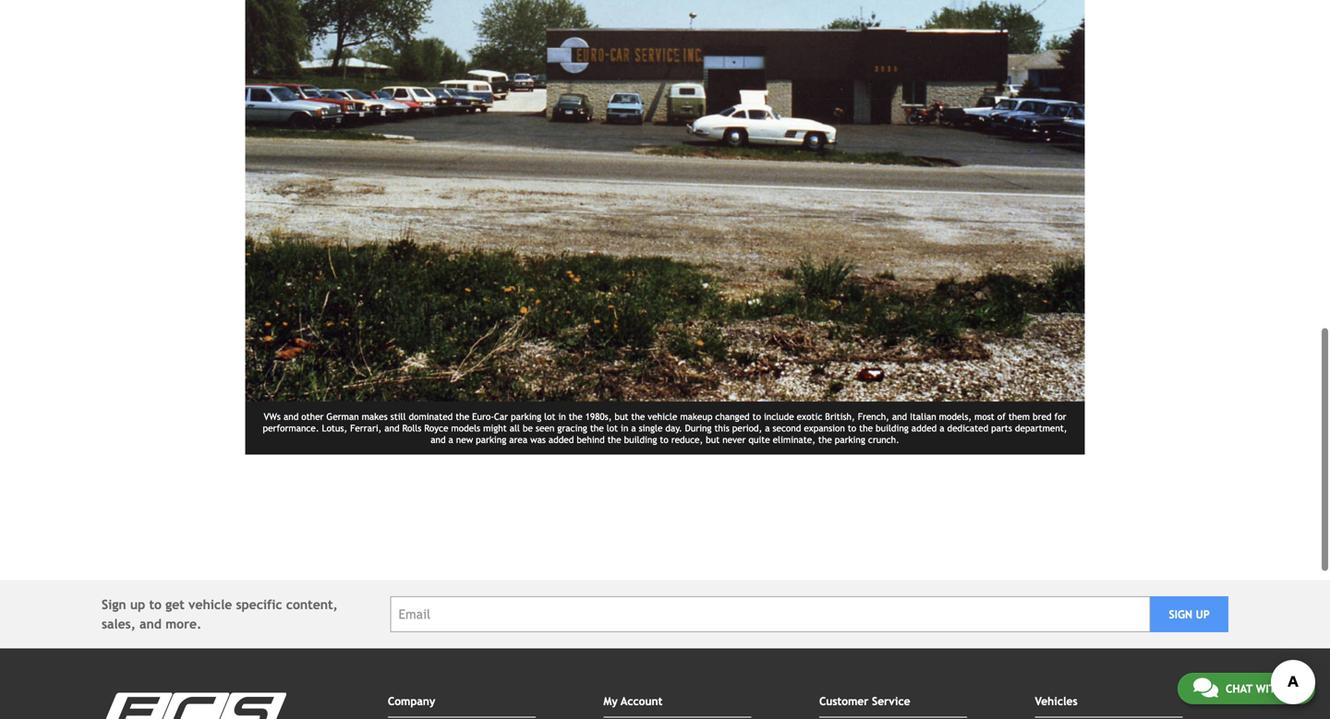 Task type: locate. For each thing, give the bounding box(es) containing it.
0 horizontal spatial added
[[549, 435, 574, 445]]

makes
[[362, 411, 388, 422]]

italian
[[910, 411, 936, 422]]

the up gracing in the bottom of the page
[[569, 411, 583, 422]]

ecs tuning image
[[102, 693, 286, 720]]

parking
[[511, 411, 541, 422], [476, 435, 506, 445], [835, 435, 865, 445]]

rolls
[[402, 423, 421, 434]]

british,
[[825, 411, 855, 422]]

other
[[301, 411, 324, 422]]

lot
[[544, 411, 556, 422], [607, 423, 618, 434]]

parts
[[991, 423, 1012, 434]]

and right sales,
[[140, 617, 162, 632]]

up for sign up
[[1196, 608, 1210, 621]]

during
[[685, 423, 712, 434]]

makeup
[[680, 411, 713, 422]]

still
[[390, 411, 406, 422]]

vehicle inside sign up to get vehicle specific content, sales, and more.
[[188, 598, 232, 612]]

added
[[911, 423, 937, 434], [549, 435, 574, 445]]

0 horizontal spatial lot
[[544, 411, 556, 422]]

1 horizontal spatial sign
[[1169, 608, 1192, 621]]

the
[[456, 411, 469, 422], [569, 411, 583, 422], [631, 411, 645, 422], [590, 423, 604, 434], [859, 423, 873, 434], [608, 435, 621, 445], [818, 435, 832, 445]]

vehicles
[[1035, 695, 1078, 708]]

1 horizontal spatial but
[[706, 435, 720, 445]]

my
[[604, 695, 618, 708]]

0 vertical spatial vehicle
[[648, 411, 677, 422]]

changed
[[715, 411, 750, 422]]

royce
[[424, 423, 448, 434]]

lotus,
[[322, 423, 347, 434]]

1980s,
[[585, 411, 612, 422]]

1 vertical spatial but
[[706, 435, 720, 445]]

chat with us link
[[1178, 673, 1315, 705]]

behind
[[577, 435, 605, 445]]

euro-
[[472, 411, 494, 422]]

bred
[[1033, 411, 1052, 422]]

1 horizontal spatial lot
[[607, 423, 618, 434]]

and left italian at the bottom
[[892, 411, 907, 422]]

a
[[631, 423, 636, 434], [765, 423, 770, 434], [940, 423, 944, 434], [448, 435, 453, 445]]

be
[[523, 423, 533, 434]]

them
[[1008, 411, 1030, 422]]

eliminate,
[[773, 435, 815, 445]]

never
[[722, 435, 746, 445]]

was
[[530, 435, 546, 445]]

but
[[615, 411, 628, 422], [706, 435, 720, 445]]

more.
[[165, 617, 202, 632]]

a down models,
[[940, 423, 944, 434]]

1 horizontal spatial vehicle
[[648, 411, 677, 422]]

customer service
[[819, 695, 910, 708]]

lot down 1980s, at the left bottom
[[607, 423, 618, 434]]

in
[[558, 411, 566, 422], [621, 423, 628, 434]]

the right behind
[[608, 435, 621, 445]]

up inside sign up to get vehicle specific content, sales, and more.
[[130, 598, 145, 612]]

1 vertical spatial lot
[[607, 423, 618, 434]]

and inside sign up to get vehicle specific content, sales, and more.
[[140, 617, 162, 632]]

up inside sign up button
[[1196, 608, 1210, 621]]

0 horizontal spatial sign
[[102, 598, 126, 612]]

but right 1980s, at the left bottom
[[615, 411, 628, 422]]

1 horizontal spatial parking
[[511, 411, 541, 422]]

Email email field
[[390, 597, 1150, 633]]

0 horizontal spatial building
[[624, 435, 657, 445]]

1 horizontal spatial in
[[621, 423, 628, 434]]

1 vertical spatial building
[[624, 435, 657, 445]]

to
[[752, 411, 761, 422], [848, 423, 856, 434], [660, 435, 668, 445], [149, 598, 162, 612]]

parking up be
[[511, 411, 541, 422]]

specific
[[236, 598, 282, 612]]

0 horizontal spatial in
[[558, 411, 566, 422]]

the down expansion
[[818, 435, 832, 445]]

0 vertical spatial building
[[876, 423, 909, 434]]

in up gracing in the bottom of the page
[[558, 411, 566, 422]]

ferrari,
[[350, 423, 382, 434]]

the up single
[[631, 411, 645, 422]]

vehicle up day.
[[648, 411, 677, 422]]

most
[[974, 411, 995, 422]]

0 vertical spatial lot
[[544, 411, 556, 422]]

0 vertical spatial in
[[558, 411, 566, 422]]

1 horizontal spatial building
[[876, 423, 909, 434]]

get
[[165, 598, 185, 612]]

my account
[[604, 695, 663, 708]]

sign inside sign up to get vehicle specific content, sales, and more.
[[102, 598, 126, 612]]

dominated
[[409, 411, 453, 422]]

sign inside button
[[1169, 608, 1192, 621]]

vehicle
[[648, 411, 677, 422], [188, 598, 232, 612]]

the up models
[[456, 411, 469, 422]]

and
[[284, 411, 299, 422], [892, 411, 907, 422], [384, 423, 400, 434], [431, 435, 446, 445], [140, 617, 162, 632]]

building
[[876, 423, 909, 434], [624, 435, 657, 445]]

1 vertical spatial vehicle
[[188, 598, 232, 612]]

1 horizontal spatial up
[[1196, 608, 1210, 621]]

up up sales,
[[130, 598, 145, 612]]

a left single
[[631, 423, 636, 434]]

added down gracing in the bottom of the page
[[549, 435, 574, 445]]

a up quite
[[765, 423, 770, 434]]

content,
[[286, 598, 338, 612]]

up up comments icon
[[1196, 608, 1210, 621]]

0 horizontal spatial up
[[130, 598, 145, 612]]

lot up seen
[[544, 411, 556, 422]]

1 vertical spatial added
[[549, 435, 574, 445]]

building down single
[[624, 435, 657, 445]]

comments image
[[1193, 677, 1218, 699]]

sign
[[102, 598, 126, 612], [1169, 608, 1192, 621]]

single
[[639, 423, 663, 434]]

parking down might
[[476, 435, 506, 445]]

0 vertical spatial but
[[615, 411, 628, 422]]

parking down british,
[[835, 435, 865, 445]]

expansion
[[804, 423, 845, 434]]

exotic
[[797, 411, 822, 422]]

up
[[130, 598, 145, 612], [1196, 608, 1210, 621]]

vehicle up the 'more.'
[[188, 598, 232, 612]]

to down day.
[[660, 435, 668, 445]]

sign for sign up to get vehicle specific content, sales, and more.
[[102, 598, 126, 612]]

second
[[773, 423, 801, 434]]

0 horizontal spatial vehicle
[[188, 598, 232, 612]]

gracing
[[557, 423, 587, 434]]

a left new at left bottom
[[448, 435, 453, 445]]

1 horizontal spatial added
[[911, 423, 937, 434]]

0 vertical spatial added
[[911, 423, 937, 434]]

vehicle inside vws and other german makes still dominated the euro-car parking lot in the 1980s, but the vehicle makeup changed to include exotic british, french, and italian models, most of them bred for performance. lotus, ferrari, and rolls royce models might all be seen gracing the lot in a single day. during this period, a second expansion to the building added a dedicated parts department, and a new parking area was added behind the building to reduce, but never quite eliminate, the parking crunch.
[[648, 411, 677, 422]]

added down italian at the bottom
[[911, 423, 937, 434]]

might
[[483, 423, 507, 434]]

sales,
[[102, 617, 136, 632]]

include
[[764, 411, 794, 422]]

to left get
[[149, 598, 162, 612]]

but down this
[[706, 435, 720, 445]]

in left single
[[621, 423, 628, 434]]

building up crunch.
[[876, 423, 909, 434]]



Task type: describe. For each thing, give the bounding box(es) containing it.
2 horizontal spatial parking
[[835, 435, 865, 445]]

company
[[388, 695, 435, 708]]

seen
[[536, 423, 555, 434]]

with
[[1256, 683, 1283, 696]]

crunch.
[[868, 435, 899, 445]]

german
[[326, 411, 359, 422]]

0 horizontal spatial but
[[615, 411, 628, 422]]

this
[[714, 423, 729, 434]]

sign up
[[1169, 608, 1210, 621]]

car
[[494, 411, 508, 422]]

day.
[[665, 423, 682, 434]]

the down french,
[[859, 423, 873, 434]]

and down royce
[[431, 435, 446, 445]]

department,
[[1015, 423, 1067, 434]]

for
[[1054, 411, 1066, 422]]

to up period,
[[752, 411, 761, 422]]

service
[[872, 695, 910, 708]]

sign up button
[[1150, 597, 1228, 633]]

and up performance.
[[284, 411, 299, 422]]

sign for sign up
[[1169, 608, 1192, 621]]

french,
[[858, 411, 889, 422]]

up for sign up to get vehicle specific content, sales, and more.
[[130, 598, 145, 612]]

the down 1980s, at the left bottom
[[590, 423, 604, 434]]

to down british,
[[848, 423, 856, 434]]

models
[[451, 423, 480, 434]]

vws
[[264, 411, 281, 422]]

sign up to get vehicle specific content, sales, and more.
[[102, 598, 338, 632]]

customer
[[819, 695, 869, 708]]

all
[[510, 423, 520, 434]]

reduce,
[[671, 435, 703, 445]]

of
[[997, 411, 1006, 422]]

dedicated
[[947, 423, 988, 434]]

period,
[[732, 423, 762, 434]]

new
[[456, 435, 473, 445]]

account
[[621, 695, 663, 708]]

0 horizontal spatial parking
[[476, 435, 506, 445]]

vws and other german makes still dominated the euro-car parking lot in the 1980s, but the vehicle makeup changed to include exotic british, french, and italian models, most of them bred for performance. lotus, ferrari, and rolls royce models might all be seen gracing the lot in a single day. during this period, a second expansion to the building added a dedicated parts department, and a new parking area was added behind the building to reduce, but never quite eliminate, the parking crunch.
[[263, 411, 1067, 445]]

1 vertical spatial in
[[621, 423, 628, 434]]

chat
[[1226, 683, 1253, 696]]

and down still
[[384, 423, 400, 434]]

area
[[509, 435, 528, 445]]

chat with us
[[1226, 683, 1300, 696]]

us
[[1286, 683, 1300, 696]]

models,
[[939, 411, 972, 422]]

performance.
[[263, 423, 319, 434]]

to inside sign up to get vehicle specific content, sales, and more.
[[149, 598, 162, 612]]

quite
[[748, 435, 770, 445]]



Task type: vqa. For each thing, say whether or not it's contained in the screenshot.
topmost but
yes



